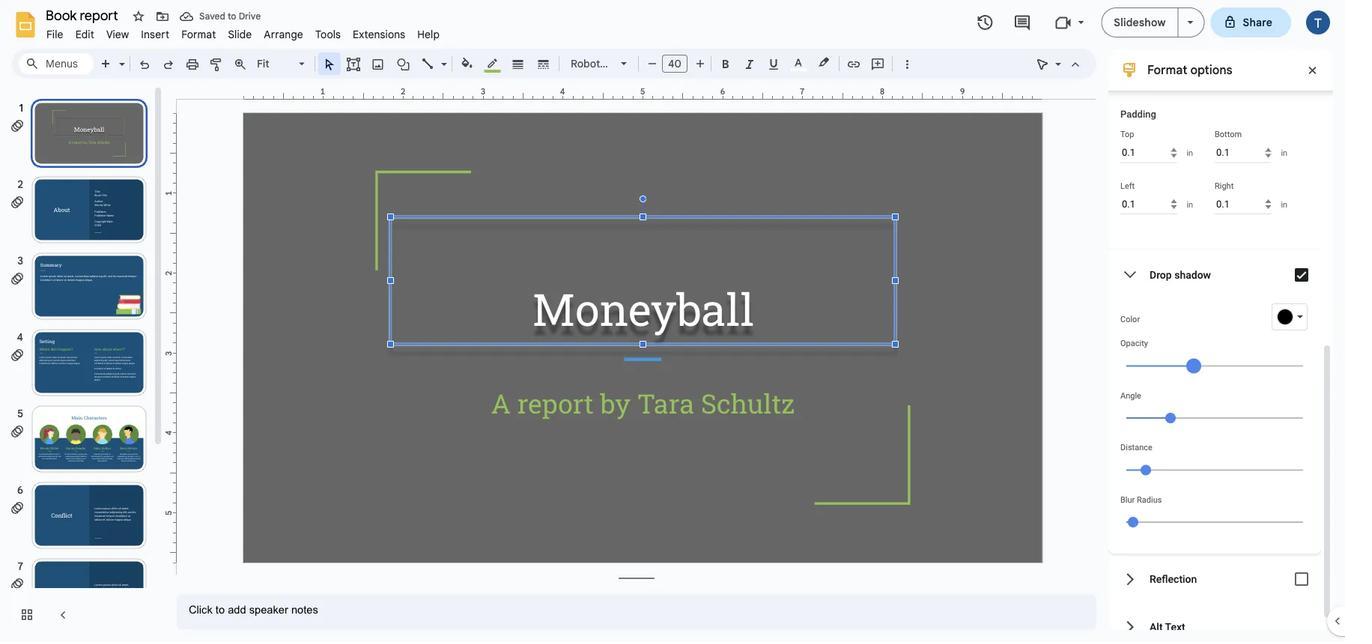 Task type: vqa. For each thing, say whether or not it's contained in the screenshot.
Format inside the menu item
yes



Task type: describe. For each thing, give the bounding box(es) containing it.
Right padding, measured in inches. Value must be between 0 and 6.0998 text field
[[1216, 194, 1272, 214]]

angle
[[1121, 391, 1142, 400]]

toggle reflection image
[[1287, 564, 1317, 594]]

format for format
[[181, 28, 216, 41]]

format options
[[1148, 62, 1233, 77]]

arrange
[[264, 28, 303, 41]]

extensions
[[353, 28, 406, 41]]

radius
[[1138, 495, 1163, 504]]

blur radius slider
[[1121, 504, 1310, 539]]

Bottom padding, measured in inches. Value must be between 0 and 1.3688 text field
[[1216, 143, 1272, 163]]

none radio inside 'format options' section
[[1121, 76, 1311, 97]]

format options section
[[1109, 0, 1334, 642]]

distance
[[1121, 443, 1153, 452]]

format menu item
[[175, 25, 222, 43]]

slab
[[609, 57, 631, 70]]

bottom
[[1216, 130, 1243, 139]]

slide
[[228, 28, 252, 41]]

drive
[[239, 11, 261, 22]]

distance slider
[[1121, 452, 1310, 487]]

alt text tab
[[1109, 605, 1322, 642]]

format options application
[[0, 0, 1346, 642]]

tools
[[315, 28, 341, 41]]

Toggle reflection checkbox
[[1287, 564, 1317, 594]]

insert image image
[[370, 53, 387, 74]]

edit
[[75, 28, 94, 41]]

opacity image
[[1187, 359, 1202, 374]]

Zoom field
[[253, 53, 312, 75]]

alt
[[1150, 621, 1164, 633]]

border weight option
[[510, 53, 527, 74]]

saved
[[199, 11, 225, 22]]

help
[[418, 28, 440, 41]]

reflection tab
[[1109, 554, 1322, 605]]

opacity
[[1121, 339, 1149, 348]]

share
[[1244, 16, 1273, 29]]

padding
[[1121, 109, 1157, 120]]

Font size text field
[[663, 55, 687, 73]]

top
[[1121, 130, 1135, 139]]

in for bottom
[[1282, 148, 1288, 158]]

roboto slab
[[571, 57, 631, 70]]

file menu item
[[40, 25, 69, 43]]

blur radius
[[1121, 495, 1163, 504]]

text color image
[[791, 53, 807, 71]]

new slide with layout image
[[115, 54, 125, 59]]



Task type: locate. For each thing, give the bounding box(es) containing it.
in for right
[[1282, 200, 1288, 209]]

alt text
[[1150, 621, 1186, 633]]

in for left
[[1187, 200, 1194, 209]]

share button
[[1211, 7, 1292, 37]]

roboto
[[571, 57, 607, 70]]

in for top
[[1187, 148, 1194, 158]]

navigation
[[0, 85, 165, 642]]

Menus field
[[19, 53, 94, 74]]

slideshow
[[1115, 16, 1166, 29]]

format inside section
[[1148, 62, 1188, 77]]

Zoom text field
[[255, 53, 297, 74]]

opacity slider
[[1121, 348, 1310, 383]]

color
[[1121, 314, 1141, 324]]

saved to drive button
[[176, 6, 265, 27]]

angle slider
[[1121, 400, 1310, 435]]

menu bar containing file
[[40, 19, 446, 44]]

0 vertical spatial format
[[181, 28, 216, 41]]

Font size field
[[662, 55, 694, 76]]

border dash option
[[535, 53, 553, 74]]

distance image
[[1141, 465, 1152, 476]]

menu bar
[[40, 19, 446, 44]]

navigation inside 'format options' application
[[0, 85, 165, 642]]

font list. roboto slab selected. option
[[571, 53, 631, 74]]

to
[[228, 11, 236, 22]]

angle image
[[1166, 413, 1177, 423]]

tools menu item
[[309, 25, 347, 43]]

slideshow button
[[1102, 7, 1179, 37]]

menu bar banner
[[0, 0, 1346, 642]]

insert
[[141, 28, 169, 41]]

drop shadow tab
[[1109, 250, 1322, 301]]

saved to drive
[[199, 11, 261, 22]]

Star checkbox
[[128, 6, 149, 27]]

file
[[46, 28, 63, 41]]

1 vertical spatial format
[[1148, 62, 1188, 77]]

Left padding, measured in inches. Value must be between 0 and 6.0998 text field
[[1121, 194, 1178, 214]]

options
[[1191, 62, 1233, 77]]

left
[[1121, 181, 1135, 190]]

insert menu item
[[135, 25, 175, 43]]

in right top padding, measured in inches. value must be between 0 and 1.3688 text box
[[1187, 148, 1194, 158]]

fill color: transparent image
[[459, 53, 476, 73]]

format left options
[[1148, 62, 1188, 77]]

shadow
[[1175, 269, 1212, 281]]

drop
[[1150, 269, 1173, 281]]

highlight color image
[[816, 53, 833, 71]]

Toggle shadow checkbox
[[1287, 260, 1317, 290]]

blur radius image
[[1129, 517, 1139, 528]]

extensions menu item
[[347, 25, 412, 43]]

view
[[106, 28, 129, 41]]

text
[[1166, 621, 1186, 633]]

edit menu item
[[69, 25, 100, 43]]

mode and view toolbar
[[1031, 49, 1088, 79]]

in right the bottom padding, measured in inches. value must be between 0 and 1.3688 text box
[[1282, 148, 1288, 158]]

format down saved
[[181, 28, 216, 41]]

1 horizontal spatial format
[[1148, 62, 1188, 77]]

blur
[[1121, 495, 1136, 504]]

shape image
[[395, 53, 413, 74]]

in right left padding, measured in inches. value must be between 0 and 6.0998 text box
[[1187, 200, 1194, 209]]

view menu item
[[100, 25, 135, 43]]

border color: #8bc34b, close to light green 1 image
[[484, 53, 502, 73]]

0 horizontal spatial format
[[181, 28, 216, 41]]

format
[[181, 28, 216, 41], [1148, 62, 1188, 77]]

menu bar inside menu bar banner
[[40, 19, 446, 44]]

arrange menu item
[[258, 25, 309, 43]]

main toolbar
[[93, 52, 920, 76]]

slide menu item
[[222, 25, 258, 43]]

help menu item
[[412, 25, 446, 43]]

None radio
[[1121, 76, 1311, 97]]

Top padding, measured in inches. Value must be between 0 and 1.3688 text field
[[1121, 143, 1178, 163]]

in
[[1187, 148, 1194, 158], [1282, 148, 1288, 158], [1187, 200, 1194, 209], [1282, 200, 1288, 209]]

drop shadow
[[1150, 269, 1212, 281]]

Rename text field
[[40, 6, 127, 24]]

format inside menu item
[[181, 28, 216, 41]]

format for format options
[[1148, 62, 1188, 77]]

reflection
[[1150, 573, 1198, 585]]

right
[[1216, 181, 1234, 190]]

in right right padding, measured in inches. value must be between 0 and 6.0998 text box at the top
[[1282, 200, 1288, 209]]

presentation options image
[[1188, 21, 1194, 24]]



